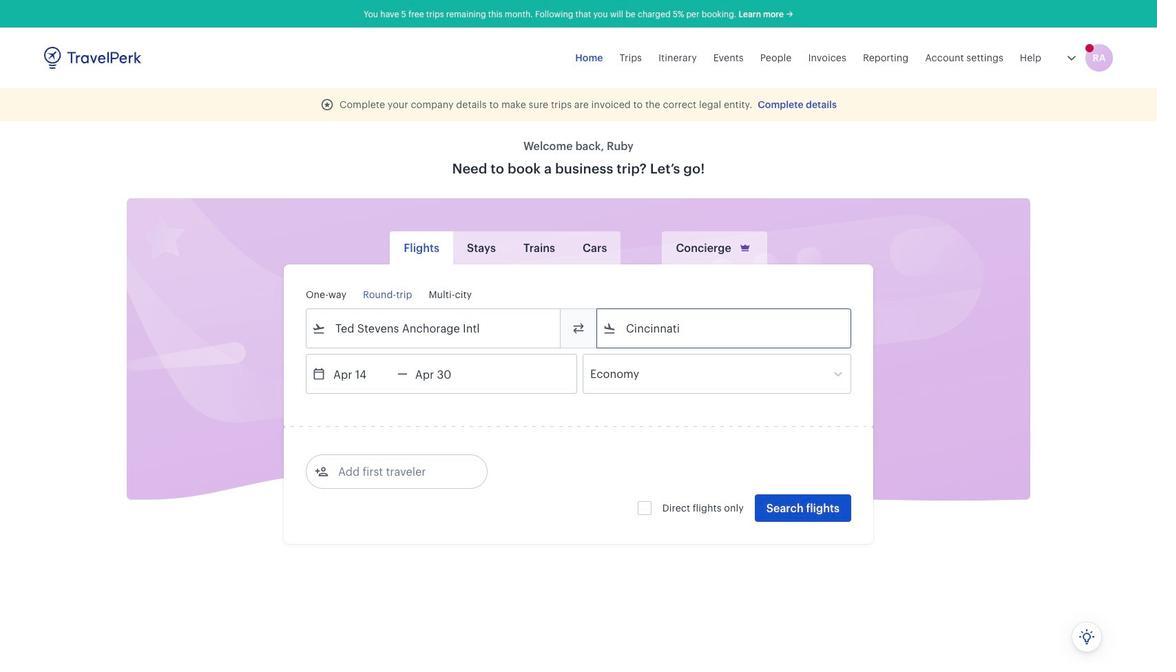 Task type: locate. For each thing, give the bounding box(es) containing it.
Depart text field
[[326, 355, 398, 393]]



Task type: describe. For each thing, give the bounding box(es) containing it.
To search field
[[617, 318, 833, 340]]

Add first traveler search field
[[329, 461, 472, 483]]

From search field
[[326, 318, 542, 340]]

Return text field
[[408, 355, 479, 393]]



